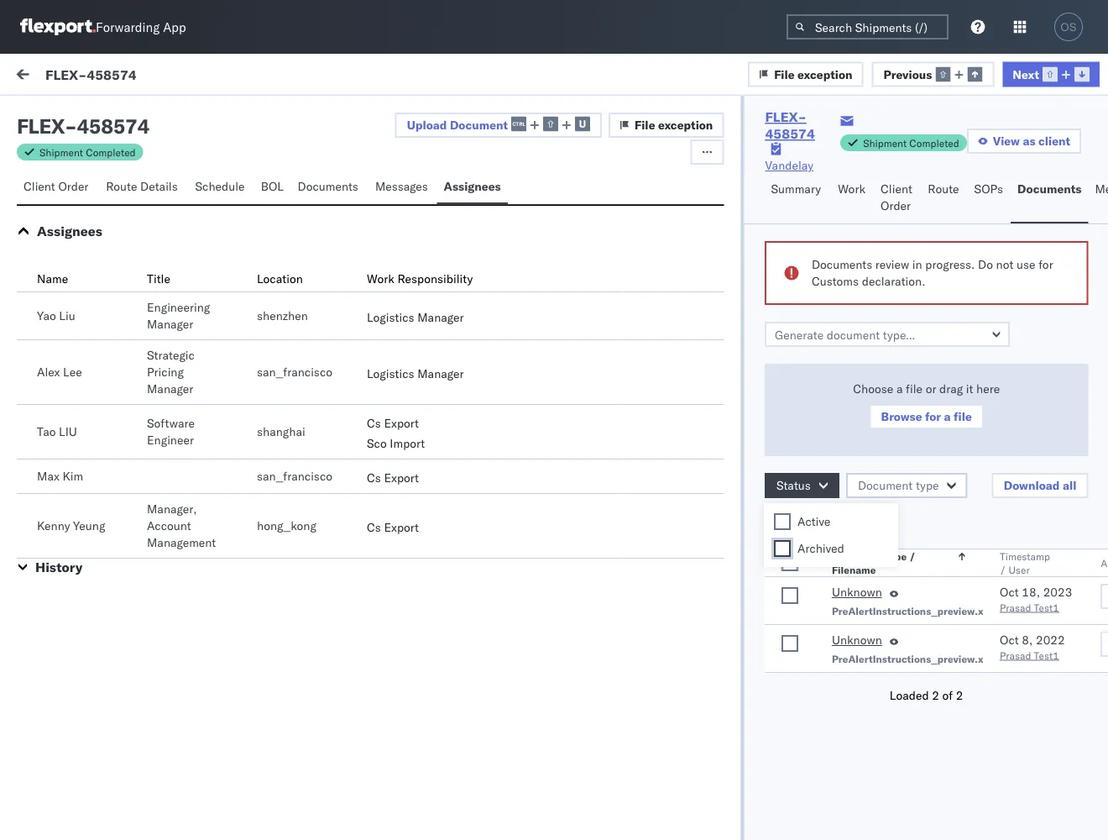 Task type: describe. For each thing, give the bounding box(es) containing it.
client for the left client order "button"
[[24, 179, 55, 194]]

forwarding
[[96, 19, 160, 35]]

or
[[926, 381, 937, 396]]

1 vertical spatial file exception
[[635, 118, 714, 132]]

manager,
[[147, 501, 197, 516]]

yao liu
[[37, 308, 75, 323]]

6:47 for j
[[462, 498, 487, 512]]

vandelay
[[766, 158, 814, 173]]

unknown for oct 8, 2022
[[832, 633, 882, 647]]

0 horizontal spatial shipment
[[39, 146, 83, 158]]

use
[[1017, 257, 1036, 272]]

2023
[[1043, 585, 1073, 599]]

drag
[[940, 381, 963, 396]]

pricing
[[147, 365, 184, 379]]

a inside button
[[944, 409, 951, 424]]

sops
[[975, 181, 1004, 196]]

dec 17, 2026, 6:47 pm pst for j
[[381, 498, 532, 512]]

bol button
[[254, 171, 291, 204]]

route details
[[106, 179, 178, 194]]

1 jason- from the top
[[81, 182, 119, 197]]

next button
[[1003, 62, 1100, 87]]

me button
[[1089, 174, 1109, 223]]

flex- down document type
[[864, 498, 900, 512]]

0 horizontal spatial shipment completed
[[39, 146, 136, 158]]

document for document type
[[858, 478, 913, 493]]

strategic pricing manager
[[147, 348, 195, 396]]

work for work responsibility
[[367, 271, 395, 286]]

2 for of
[[956, 688, 964, 703]]

4 j z from the top
[[57, 562, 65, 572]]

documents review in progress. do not use for customs declaration.
[[812, 257, 1054, 289]]

status
[[777, 478, 811, 493]]

flex- down type
[[864, 573, 900, 588]]

3 jason-test zhao from the top
[[81, 333, 171, 348]]

1 horizontal spatial shipment completed
[[864, 137, 960, 149]]

6 zhao from the top
[[144, 560, 171, 575]]

related work item/shipment
[[865, 146, 996, 158]]

not
[[996, 257, 1014, 272]]

it
[[966, 381, 974, 396]]

1 test from the top
[[50, 362, 71, 377]]

1 cs export from the top
[[367, 470, 419, 485]]

kim
[[63, 469, 83, 483]]

details
[[140, 179, 178, 194]]

1 horizontal spatial client order button
[[875, 174, 922, 223]]

6:47 for z
[[462, 422, 487, 437]]

manager down responsibility
[[418, 310, 464, 325]]

shenzhen
[[257, 308, 308, 323]]

software
[[147, 416, 195, 431]]

flex- down choose
[[864, 422, 900, 437]]

internal
[[113, 107, 154, 121]]

summary button
[[765, 174, 832, 223]]

download
[[1004, 478, 1060, 493]]

2 logistics manager from the top
[[367, 366, 464, 381]]

as
[[1023, 134, 1036, 148]]

hong_kong
[[257, 518, 317, 533]]

0 vertical spatial file
[[775, 67, 795, 81]]

work for related
[[903, 146, 925, 158]]

liu
[[59, 308, 75, 323]]

test for z
[[50, 438, 71, 452]]

oct 18, 2023 prasad test1
[[1000, 585, 1073, 614]]

ac
[[1101, 557, 1109, 569]]

download all
[[1004, 478, 1077, 493]]

external
[[27, 107, 71, 121]]

flex- up loaded
[[864, 649, 900, 664]]

item/shipment
[[927, 146, 996, 158]]

0 horizontal spatial a
[[897, 381, 903, 396]]

me
[[1096, 181, 1109, 196]]

forwarding app link
[[20, 18, 186, 35]]

app
[[163, 19, 186, 35]]

do
[[978, 257, 993, 272]]

previous button
[[872, 62, 995, 87]]

next
[[1013, 67, 1040, 81]]

work button
[[832, 174, 875, 223]]

work for my
[[48, 65, 91, 88]]

0 horizontal spatial client order button
[[17, 171, 99, 204]]

am for 12:36
[[498, 195, 516, 210]]

1 san_francisco from the top
[[257, 365, 333, 379]]

os button
[[1050, 8, 1089, 46]]

4 jason- from the top
[[81, 409, 119, 423]]

3 resize handle column header from the left
[[837, 140, 857, 840]]

0 vertical spatial document
[[450, 117, 508, 132]]

2 export from the top
[[384, 470, 419, 485]]

1 horizontal spatial 2
[[932, 688, 939, 703]]

documents for documents review in progress. do not use for customs declaration.
[[812, 257, 873, 272]]

1 j z from the top
[[57, 184, 65, 194]]

12:36
[[462, 195, 495, 210]]

max
[[37, 469, 60, 483]]

kenny yeung
[[37, 518, 105, 533]]

2022
[[1036, 633, 1065, 647]]

view as client
[[994, 134, 1071, 148]]

test1 for 2023
[[1034, 601, 1059, 614]]

my
[[17, 65, 44, 88]]

external (0) button
[[20, 99, 106, 132]]

0 horizontal spatial completed
[[86, 146, 136, 158]]

prasad for 18,
[[1000, 601, 1031, 614]]

2 cs from the top
[[367, 470, 381, 485]]

yeung
[[73, 518, 105, 533]]

strategic
[[147, 348, 195, 362]]

upload
[[407, 117, 447, 132]]

0 vertical spatial work
[[163, 69, 191, 84]]

upload document
[[407, 117, 508, 132]]

responsibility
[[398, 271, 473, 286]]

document type / filename
[[832, 550, 916, 576]]

8,
[[1022, 633, 1033, 647]]

liu
[[59, 424, 77, 439]]

for inside button
[[925, 409, 941, 424]]

download all button
[[992, 473, 1089, 498]]

type
[[916, 478, 939, 493]]

sco
[[367, 436, 387, 451]]

1 zhao from the top
[[144, 182, 171, 197]]

test for j
[[50, 513, 71, 528]]

3 2026, from the top
[[426, 422, 459, 437]]

dec 20, 2026, 12:36 am pst
[[381, 195, 540, 210]]

(0) for internal (0)
[[157, 107, 179, 121]]

1 j from the top
[[57, 184, 61, 194]]

prealertinstructions_preview.xlsx for oct 8, 2022
[[832, 652, 998, 665]]

flex
[[17, 113, 65, 139]]

document for document type / filename
[[832, 550, 882, 562]]

2 logistics from the top
[[367, 366, 415, 381]]

3 j from the top
[[57, 486, 61, 497]]

timestamp / user
[[1000, 550, 1050, 576]]

timestamp
[[1000, 550, 1050, 562]]

uploaded files ∙ 2
[[765, 516, 867, 530]]

engineering manager
[[147, 300, 210, 331]]

history button
[[35, 559, 83, 575]]

view
[[994, 134, 1021, 148]]

title
[[147, 271, 170, 286]]

review
[[876, 257, 910, 272]]

bol
[[261, 179, 284, 194]]

5 zhao from the top
[[144, 484, 171, 499]]

status button
[[765, 473, 840, 498]]

route for route details
[[106, 179, 137, 194]]

1 horizontal spatial completed
[[910, 137, 960, 149]]

am for 12:35
[[498, 271, 516, 286]]

1 test from the top
[[119, 182, 141, 197]]

filename
[[832, 563, 876, 576]]

assignees inside button
[[444, 179, 501, 194]]

6 jason-test zhao from the top
[[81, 560, 171, 575]]

documents for the rightmost documents button
[[1018, 181, 1082, 196]]

os
[[1061, 21, 1077, 33]]

prealertinstructions_preview.xlsx for oct 18, 2023
[[832, 604, 998, 617]]

18,
[[1022, 585, 1040, 599]]

work responsibility
[[367, 271, 473, 286]]

4 jason-test zhao from the top
[[81, 409, 171, 423]]

3 test from the top
[[119, 333, 141, 348]]

tao
[[37, 424, 56, 439]]

2 j from the top
[[57, 335, 61, 345]]

client
[[1039, 134, 1071, 148]]

2 2026, from the top
[[426, 271, 459, 286]]

document type / filename button
[[829, 546, 966, 576]]



Task type: locate. For each thing, give the bounding box(es) containing it.
documents inside documents review in progress. do not use for customs declaration.
[[812, 257, 873, 272]]

1 am from the top
[[498, 195, 516, 210]]

export inside cs export sco import
[[384, 416, 419, 431]]

documents right bol button
[[298, 179, 359, 194]]

client down related
[[881, 181, 913, 196]]

0 vertical spatial logistics
[[367, 310, 415, 325]]

ttt for dec 20, 2026, 12:35 am pst
[[50, 286, 63, 301]]

ttt down name
[[50, 286, 63, 301]]

2 pm from the top
[[490, 498, 508, 512]]

z down message
[[61, 184, 65, 194]]

flex- right my
[[45, 66, 87, 83]]

2 vertical spatial cs
[[367, 520, 381, 535]]

flex- up choose
[[864, 347, 900, 361]]

tao liu
[[37, 424, 77, 439]]

my work
[[17, 65, 91, 88]]

1 horizontal spatial work
[[903, 146, 925, 158]]

2 unknown from the top
[[832, 633, 882, 647]]

for down or
[[925, 409, 941, 424]]

2 right of
[[956, 688, 964, 703]]

manager, account management
[[147, 501, 216, 550]]

route left details
[[106, 179, 137, 194]]

account
[[147, 518, 191, 533]]

work right related
[[903, 146, 925, 158]]

import
[[125, 69, 160, 84], [390, 436, 425, 451]]

location
[[257, 271, 303, 286]]

import work
[[125, 69, 191, 84]]

z up liu
[[61, 411, 65, 421]]

1 6:47 from the top
[[462, 422, 487, 437]]

san_francisco down the shenzhen
[[257, 365, 333, 379]]

0 vertical spatial 6:47
[[462, 422, 487, 437]]

dec 17, 2026, 6:47 pm pst for z
[[381, 422, 532, 437]]

external (0)
[[27, 107, 96, 121]]

zhao up manager,
[[144, 484, 171, 499]]

document type
[[858, 478, 939, 493]]

1 dec from the top
[[381, 195, 402, 210]]

1 horizontal spatial shipment
[[864, 137, 907, 149]]

0 vertical spatial unknown
[[832, 585, 882, 599]]

messages
[[375, 179, 428, 194]]

document right upload
[[450, 117, 508, 132]]

2 right ∙
[[859, 516, 867, 530]]

1 horizontal spatial /
[[1000, 563, 1006, 576]]

2 jason- from the top
[[81, 257, 119, 272]]

unknown link for oct 18, 2023
[[832, 584, 882, 604]]

route for route
[[929, 181, 960, 196]]

work
[[48, 65, 91, 88], [903, 146, 925, 158]]

0 horizontal spatial /
[[909, 550, 916, 562]]

documents button right bol
[[291, 171, 369, 204]]

1 vertical spatial ttt
[[50, 286, 63, 301]]

manager down pricing
[[147, 381, 193, 396]]

completed right related
[[910, 137, 960, 149]]

client order button down related
[[875, 174, 922, 223]]

3 export from the top
[[384, 520, 419, 535]]

-
[[65, 113, 77, 139], [622, 195, 630, 210], [622, 422, 630, 437], [622, 498, 630, 512]]

1 unknown link from the top
[[832, 584, 882, 604]]

1 z from the top
[[61, 184, 65, 194]]

2 left of
[[932, 688, 939, 703]]

(0)
[[74, 107, 96, 121], [157, 107, 179, 121]]

3 cs from the top
[[367, 520, 381, 535]]

1 cs from the top
[[367, 416, 381, 431]]

1 horizontal spatial work
[[367, 271, 395, 286]]

order for the left client order "button"
[[58, 179, 89, 194]]

4 zhao from the top
[[144, 409, 171, 423]]

2 dec 17, 2026, 6:47 pm pst from the top
[[381, 498, 532, 512]]

1 oct from the top
[[1000, 585, 1019, 599]]

zhao left schedule
[[144, 182, 171, 197]]

0 vertical spatial oct
[[1000, 585, 1019, 599]]

1 vertical spatial cs export
[[367, 520, 419, 535]]

2 z from the top
[[61, 335, 65, 345]]

2 am from the top
[[498, 271, 516, 286]]

choose a file or drag it here
[[853, 381, 1000, 396]]

20, left "12:35"
[[405, 271, 423, 286]]

jason- down msg
[[81, 409, 119, 423]]

here
[[977, 381, 1000, 396]]

yao
[[37, 308, 56, 323]]

order
[[58, 179, 89, 194], [881, 198, 912, 213]]

1 vertical spatial assignees button
[[37, 223, 102, 239]]

/ right type
[[909, 550, 916, 562]]

0 horizontal spatial assignees button
[[37, 223, 102, 239]]

history
[[35, 559, 83, 575]]

customs
[[812, 274, 859, 289]]

documents button left me on the top right of the page
[[1011, 174, 1089, 223]]

0 horizontal spatial work
[[48, 65, 91, 88]]

route inside button
[[106, 179, 137, 194]]

1 horizontal spatial documents
[[812, 257, 873, 272]]

6 jason- from the top
[[81, 560, 119, 575]]

4 resize handle column header from the left
[[1079, 140, 1099, 840]]

0 horizontal spatial documents button
[[291, 171, 369, 204]]

1 horizontal spatial order
[[881, 198, 912, 213]]

shipment completed down flex - 458574
[[39, 146, 136, 158]]

0 vertical spatial export
[[384, 416, 419, 431]]

document left type on the bottom of the page
[[858, 478, 913, 493]]

resize handle column header
[[353, 140, 373, 840], [595, 140, 615, 840], [837, 140, 857, 840], [1079, 140, 1099, 840]]

progress.
[[926, 257, 975, 272]]

active
[[798, 514, 831, 529]]

jason- down yeung
[[81, 560, 119, 575]]

for right use
[[1039, 257, 1054, 272]]

work for work button
[[838, 181, 866, 196]]

prasad down "8,"
[[1000, 649, 1031, 662]]

client order for client order "button" to the right
[[881, 181, 913, 213]]

0 horizontal spatial import
[[125, 69, 160, 84]]

documents for the left documents button
[[298, 179, 359, 194]]

view as client button
[[968, 129, 1082, 154]]

/ left user
[[1000, 563, 1006, 576]]

3 zhao from the top
[[144, 333, 171, 348]]

a down "drag"
[[944, 409, 951, 424]]

1 vertical spatial 17,
[[405, 498, 423, 512]]

flexport. image
[[20, 18, 96, 35]]

1 horizontal spatial file
[[954, 409, 972, 424]]

1 vertical spatial 6:47
[[462, 498, 487, 512]]

2 test1 from the top
[[1034, 649, 1059, 662]]

uploaded
[[765, 516, 819, 530]]

2 prasad from the top
[[1000, 649, 1031, 662]]

20, for dec 20, 2026, 12:36 am pst
[[405, 195, 423, 210]]

documents
[[298, 179, 359, 194], [1018, 181, 1082, 196], [812, 257, 873, 272]]

am right 12:36
[[498, 195, 516, 210]]

unknown
[[832, 585, 882, 599], [832, 633, 882, 647]]

jason- up msg
[[81, 333, 119, 348]]

dec 17, 2026, 6:47 pm pst
[[381, 422, 532, 437], [381, 498, 532, 512]]

shanghai
[[257, 424, 306, 439]]

1 vertical spatial exception
[[659, 118, 714, 132]]

zhao down management
[[144, 560, 171, 575]]

1 vertical spatial pm
[[490, 498, 508, 512]]

loaded 2 of 2
[[890, 688, 964, 703]]

1 vertical spatial /
[[1000, 563, 1006, 576]]

1 horizontal spatial file exception
[[775, 67, 853, 81]]

file
[[775, 67, 795, 81], [635, 118, 656, 132]]

file left or
[[906, 381, 923, 396]]

jason- right name
[[81, 257, 119, 272]]

0 horizontal spatial work
[[163, 69, 191, 84]]

document up filename
[[832, 550, 882, 562]]

z down max kim on the bottom of the page
[[61, 486, 65, 497]]

documents up customs
[[812, 257, 873, 272]]

2 jason-test zhao from the top
[[81, 257, 171, 272]]

manager inside strategic pricing manager
[[147, 381, 193, 396]]

prasad inside the oct 18, 2023 prasad test1
[[1000, 601, 1031, 614]]

5 jason-test zhao from the top
[[81, 484, 171, 499]]

test msg
[[50, 362, 96, 377]]

None checkbox
[[775, 540, 791, 557], [782, 554, 798, 571], [775, 540, 791, 557], [782, 554, 798, 571]]

j
[[57, 184, 61, 194], [57, 335, 61, 345], [57, 486, 61, 497], [57, 562, 61, 572]]

0 horizontal spatial assignees
[[37, 223, 102, 239]]

0 vertical spatial import
[[125, 69, 160, 84]]

jason-test zhao up engineer
[[81, 409, 171, 423]]

4 2026, from the top
[[426, 498, 459, 512]]

test left msg
[[50, 362, 71, 377]]

test1 inside oct 8, 2022 prasad test1
[[1034, 649, 1059, 662]]

ttt up name
[[50, 211, 63, 226]]

2 prealertinstructions_preview.xlsx from the top
[[832, 652, 998, 665]]

2 for ∙
[[859, 516, 867, 530]]

jason-test zhao up 'engineering'
[[81, 257, 171, 272]]

logistics down work responsibility
[[367, 310, 415, 325]]

test1 down '2023'
[[1034, 601, 1059, 614]]

0 vertical spatial work
[[48, 65, 91, 88]]

logistics up cs export sco import
[[367, 366, 415, 381]]

1 vertical spatial dec 17, 2026, 6:47 pm pst
[[381, 498, 532, 512]]

assignees button down upload document
[[437, 171, 508, 204]]

jason-test zhao up msg
[[81, 333, 171, 348]]

3 jason- from the top
[[81, 333, 119, 348]]

2 san_francisco from the top
[[257, 469, 333, 483]]

flex-
[[45, 66, 87, 83], [766, 108, 807, 125], [864, 195, 900, 210], [864, 271, 900, 286], [864, 347, 900, 361], [864, 422, 900, 437], [864, 498, 900, 512], [864, 573, 900, 588], [864, 649, 900, 664]]

2 20, from the top
[[405, 271, 423, 286]]

2 dec from the top
[[381, 271, 402, 286]]

6 test from the top
[[119, 560, 141, 575]]

oct for oct 18, 2023
[[1000, 585, 1019, 599]]

file
[[906, 381, 923, 396], [954, 409, 972, 424]]

flex- up vandelay
[[766, 108, 807, 125]]

pm for z
[[490, 422, 508, 437]]

1 vertical spatial work
[[903, 146, 925, 158]]

5 jason- from the top
[[81, 484, 119, 499]]

test left yeung
[[50, 513, 71, 528]]

3 dec from the top
[[381, 422, 402, 437]]

4 z from the top
[[61, 486, 65, 497]]

0 vertical spatial cs export
[[367, 470, 419, 485]]

shipment down flex
[[39, 146, 83, 158]]

import right sco
[[390, 436, 425, 451]]

engineer
[[147, 433, 194, 447]]

file inside button
[[954, 409, 972, 424]]

0 vertical spatial prealertinstructions_preview.xlsx
[[832, 604, 998, 617]]

manager inside engineering manager
[[147, 317, 193, 331]]

2 resize handle column header from the left
[[595, 140, 615, 840]]

assignees up name
[[37, 223, 102, 239]]

0 horizontal spatial client
[[24, 179, 55, 194]]

for
[[1039, 257, 1054, 272], [925, 409, 941, 424]]

1 prealertinstructions_preview.xlsx from the top
[[832, 604, 998, 617]]

1 vertical spatial document
[[858, 478, 913, 493]]

route button
[[922, 174, 968, 223]]

work up external (0) at the top of page
[[48, 65, 91, 88]]

0 horizontal spatial exception
[[659, 118, 714, 132]]

prasad for 8,
[[1000, 649, 1031, 662]]

browse for a file
[[881, 409, 972, 424]]

1 vertical spatial a
[[944, 409, 951, 424]]

1 logistics manager from the top
[[367, 310, 464, 325]]

2 vertical spatial test
[[50, 513, 71, 528]]

route inside button
[[929, 181, 960, 196]]

unknown for oct 18, 2023
[[832, 585, 882, 599]]

1 vertical spatial logistics manager
[[367, 366, 464, 381]]

(0) for external (0)
[[74, 107, 96, 121]]

related
[[865, 146, 900, 158]]

flex- down related
[[864, 195, 900, 210]]

1 vertical spatial oct
[[1000, 633, 1019, 647]]

type
[[884, 550, 907, 562]]

import inside cs export sco import
[[390, 436, 425, 451]]

test1 inside the oct 18, 2023 prasad test1
[[1034, 601, 1059, 614]]

assignees up 12:36
[[444, 179, 501, 194]]

prasad down 18,
[[1000, 601, 1031, 614]]

files
[[822, 516, 846, 530]]

2 vertical spatial document
[[832, 550, 882, 562]]

dec
[[381, 195, 402, 210], [381, 271, 402, 286], [381, 422, 402, 437], [381, 498, 402, 512]]

0 horizontal spatial file
[[906, 381, 923, 396]]

2 cs export from the top
[[367, 520, 419, 535]]

1 ttt from the top
[[50, 211, 63, 226]]

vandelay link
[[766, 157, 814, 174]]

client order
[[24, 179, 89, 194], [881, 181, 913, 213]]

0 horizontal spatial documents
[[298, 179, 359, 194]]

17, for j
[[405, 498, 423, 512]]

internal (0) button
[[106, 99, 188, 132]]

0 vertical spatial for
[[1039, 257, 1054, 272]]

3 z from the top
[[61, 411, 65, 421]]

route details button
[[99, 171, 189, 204]]

pm for j
[[490, 498, 508, 512]]

1 vertical spatial logistics
[[367, 366, 415, 381]]

17, right sco
[[405, 422, 423, 437]]

1 2026, from the top
[[426, 195, 459, 210]]

j down kenny
[[57, 562, 61, 572]]

1 unknown from the top
[[832, 585, 882, 599]]

0 horizontal spatial order
[[58, 179, 89, 194]]

0 vertical spatial dec 17, 2026, 6:47 pm pst
[[381, 422, 532, 437]]

alex
[[37, 365, 60, 379]]

2 vertical spatial work
[[367, 271, 395, 286]]

3 test from the top
[[50, 513, 71, 528]]

flex-458574
[[45, 66, 137, 83]]

shipment completed up route button
[[864, 137, 960, 149]]

j z down yao liu
[[57, 335, 65, 345]]

1 horizontal spatial assignees button
[[437, 171, 508, 204]]

order inside client order
[[881, 198, 912, 213]]

0 horizontal spatial for
[[925, 409, 941, 424]]

import inside import work button
[[125, 69, 160, 84]]

17, down cs export sco import
[[405, 498, 423, 512]]

1 horizontal spatial client
[[881, 181, 913, 196]]

test up max kim on the bottom of the page
[[50, 438, 71, 452]]

Search Shipments (/) text field
[[787, 14, 949, 39]]

order right work button
[[881, 198, 912, 213]]

2 j z from the top
[[57, 335, 65, 345]]

zhao up pricing
[[144, 333, 171, 348]]

1 vertical spatial test1
[[1034, 649, 1059, 662]]

completed down flex - 458574
[[86, 146, 136, 158]]

(0) right internal
[[157, 107, 179, 121]]

oct inside the oct 18, 2023 prasad test1
[[1000, 585, 1019, 599]]

0 horizontal spatial (0)
[[74, 107, 96, 121]]

work left responsibility
[[367, 271, 395, 286]]

schedule button
[[189, 171, 254, 204]]

1 vertical spatial prealertinstructions_preview.xlsx
[[832, 652, 998, 665]]

0 horizontal spatial route
[[106, 179, 137, 194]]

2 unknown link from the top
[[832, 632, 882, 652]]

prealertinstructions_preview.xlsx down document type / filename button
[[832, 604, 998, 617]]

0 vertical spatial test
[[50, 362, 71, 377]]

1 test1 from the top
[[1034, 601, 1059, 614]]

messages button
[[369, 171, 437, 204]]

2 ttt from the top
[[50, 286, 63, 301]]

a right choose
[[897, 381, 903, 396]]

prasad inside oct 8, 2022 prasad test1
[[1000, 649, 1031, 662]]

2 6:47 from the top
[[462, 498, 487, 512]]

1 horizontal spatial import
[[390, 436, 425, 451]]

1 vertical spatial assignees
[[37, 223, 102, 239]]

(0) right external
[[74, 107, 96, 121]]

flex- left in
[[864, 271, 900, 286]]

0 vertical spatial cs
[[367, 416, 381, 431]]

j z down kenny
[[57, 562, 65, 572]]

0 vertical spatial unknown link
[[832, 584, 882, 604]]

0 vertical spatial am
[[498, 195, 516, 210]]

(0) inside button
[[157, 107, 179, 121]]

of
[[943, 688, 953, 703]]

1 resize handle column header from the left
[[353, 140, 373, 840]]

1 17, from the top
[[405, 422, 423, 437]]

timestamp / user button
[[997, 546, 1067, 576]]

3 j z from the top
[[57, 486, 65, 497]]

(0) inside 'button'
[[74, 107, 96, 121]]

4 dec from the top
[[381, 498, 402, 512]]

1 vertical spatial test
[[50, 438, 71, 452]]

am right "12:35"
[[498, 271, 516, 286]]

client order button down message
[[17, 171, 99, 204]]

order down message
[[58, 179, 89, 194]]

test1 for 2022
[[1034, 649, 1059, 662]]

logistics manager down work responsibility
[[367, 310, 464, 325]]

unknown link for oct 8, 2022
[[832, 632, 882, 652]]

zhao up 'engineering'
[[144, 257, 171, 272]]

0 vertical spatial file
[[906, 381, 923, 396]]

1 pm from the top
[[490, 422, 508, 437]]

test
[[119, 182, 141, 197], [119, 257, 141, 272], [119, 333, 141, 348], [119, 409, 141, 423], [119, 484, 141, 499], [119, 560, 141, 575]]

for inside documents review in progress. do not use for customs declaration.
[[1039, 257, 1054, 272]]

1 vertical spatial file
[[954, 409, 972, 424]]

assignees button up name
[[37, 223, 102, 239]]

1 vertical spatial unknown link
[[832, 632, 882, 652]]

Generate document type... text field
[[765, 322, 1010, 347]]

route
[[106, 179, 137, 194], [929, 181, 960, 196]]

engineering
[[147, 300, 210, 315]]

user
[[1009, 563, 1030, 576]]

0 vertical spatial prasad
[[1000, 601, 1031, 614]]

j z down max kim on the bottom of the page
[[57, 486, 65, 497]]

shipment up work button
[[864, 137, 907, 149]]

loaded
[[890, 688, 929, 703]]

test1 down the 2022
[[1034, 649, 1059, 662]]

1 (0) from the left
[[74, 107, 96, 121]]

document inside document type / filename
[[832, 550, 882, 562]]

lee
[[63, 365, 82, 379]]

0 vertical spatial san_francisco
[[257, 365, 333, 379]]

/ inside document type / filename
[[909, 550, 916, 562]]

flex- 458574 link
[[766, 108, 841, 142]]

20, for dec 20, 2026, 12:35 am pst
[[405, 271, 423, 286]]

client for client order "button" to the right
[[881, 181, 913, 196]]

jason- down kim on the left of the page
[[81, 484, 119, 499]]

1 jason-test zhao from the top
[[81, 182, 171, 197]]

2 horizontal spatial documents
[[1018, 181, 1082, 196]]

1 vertical spatial file
[[635, 118, 656, 132]]

1 horizontal spatial client order
[[881, 181, 913, 213]]

cs inside cs export sco import
[[367, 416, 381, 431]]

pst
[[519, 195, 540, 210], [519, 271, 540, 286], [511, 422, 532, 437], [511, 498, 532, 512]]

17, for z
[[405, 422, 423, 437]]

1 horizontal spatial a
[[944, 409, 951, 424]]

5 test from the top
[[119, 484, 141, 499]]

/ inside timestamp / user
[[1000, 563, 1006, 576]]

2 test from the top
[[50, 438, 71, 452]]

dec 20, 2026, 12:35 am pst
[[381, 271, 540, 286]]

1 vertical spatial work
[[838, 181, 866, 196]]

5 z from the top
[[61, 562, 65, 572]]

1 horizontal spatial (0)
[[157, 107, 179, 121]]

1 horizontal spatial exception
[[798, 67, 853, 81]]

2 (0) from the left
[[157, 107, 179, 121]]

2 test from the top
[[119, 257, 141, 272]]

4 j from the top
[[57, 562, 61, 572]]

2 17, from the top
[[405, 498, 423, 512]]

alex lee
[[37, 365, 82, 379]]

cs export sco import
[[367, 416, 425, 451]]

1 vertical spatial export
[[384, 470, 419, 485]]

am
[[498, 195, 516, 210], [498, 271, 516, 286]]

0 vertical spatial ttt
[[50, 211, 63, 226]]

1 prasad from the top
[[1000, 601, 1031, 614]]

0 horizontal spatial file
[[635, 118, 656, 132]]

None checkbox
[[775, 513, 791, 530], [782, 587, 798, 604], [782, 635, 798, 652], [775, 513, 791, 530], [782, 587, 798, 604], [782, 635, 798, 652]]

jason-
[[81, 182, 119, 197], [81, 257, 119, 272], [81, 333, 119, 348], [81, 409, 119, 423], [81, 484, 119, 499], [81, 560, 119, 575]]

4 test from the top
[[119, 409, 141, 423]]

0 vertical spatial assignees button
[[437, 171, 508, 204]]

client order button
[[17, 171, 99, 204], [875, 174, 922, 223]]

0 vertical spatial exception
[[798, 67, 853, 81]]

0 vertical spatial order
[[58, 179, 89, 194]]

zhao up engineer
[[144, 409, 171, 423]]

1 vertical spatial unknown
[[832, 633, 882, 647]]

flex- 458574
[[766, 108, 816, 142], [864, 195, 943, 210], [864, 271, 943, 286], [864, 347, 943, 361], [864, 422, 943, 437], [864, 498, 943, 512], [864, 573, 943, 588], [864, 649, 943, 664]]

zhao
[[144, 182, 171, 197], [144, 257, 171, 272], [144, 333, 171, 348], [144, 409, 171, 423], [144, 484, 171, 499], [144, 560, 171, 575]]

a
[[897, 381, 903, 396], [944, 409, 951, 424]]

jason- down message
[[81, 182, 119, 197]]

j z down message
[[57, 184, 65, 194]]

assignees
[[444, 179, 501, 194], [37, 223, 102, 239]]

0 vertical spatial file exception
[[775, 67, 853, 81]]

manager up cs export sco import
[[418, 366, 464, 381]]

1 export from the top
[[384, 416, 419, 431]]

shipment completed
[[864, 137, 960, 149], [39, 146, 136, 158]]

1 vertical spatial cs
[[367, 470, 381, 485]]

1 dec 17, 2026, 6:47 pm pst from the top
[[381, 422, 532, 437]]

manager down 'engineering'
[[147, 317, 193, 331]]

oct for oct 8, 2022
[[1000, 633, 1019, 647]]

z
[[61, 184, 65, 194], [61, 335, 65, 345], [61, 411, 65, 421], [61, 486, 65, 497], [61, 562, 65, 572]]

import work button
[[118, 54, 197, 99]]

browse
[[881, 409, 922, 424]]

1 vertical spatial order
[[881, 198, 912, 213]]

1 horizontal spatial documents button
[[1011, 174, 1089, 223]]

z down kenny yeung
[[61, 562, 65, 572]]

1 20, from the top
[[405, 195, 423, 210]]

2 oct from the top
[[1000, 633, 1019, 647]]

j down yao liu
[[57, 335, 61, 345]]

oct inside oct 8, 2022 prasad test1
[[1000, 633, 1019, 647]]

oct left 18,
[[1000, 585, 1019, 599]]

ttt for dec 20, 2026, 12:36 am pst
[[50, 211, 63, 226]]

jason-test zhao down yeung
[[81, 560, 171, 575]]

458574
[[87, 66, 137, 83], [77, 113, 149, 139], [766, 125, 816, 142], [900, 195, 943, 210], [900, 271, 943, 286], [900, 347, 943, 361], [900, 422, 943, 437], [900, 498, 943, 512], [900, 573, 943, 588], [900, 649, 943, 664]]

2 vertical spatial export
[[384, 520, 419, 535]]

0 horizontal spatial 2
[[859, 516, 867, 530]]

max kim
[[37, 469, 83, 483]]

logistics
[[367, 310, 415, 325], [367, 366, 415, 381]]

sops button
[[968, 174, 1011, 223]]

prealertinstructions_preview.xlsx up loaded
[[832, 652, 998, 665]]

client order for the left client order "button"
[[24, 179, 89, 194]]

20, down messages
[[405, 195, 423, 210]]

order for client order "button" to the right
[[881, 198, 912, 213]]

declaration.
[[862, 274, 926, 289]]

route down related work item/shipment
[[929, 181, 960, 196]]

2 zhao from the top
[[144, 257, 171, 272]]

work down related
[[838, 181, 866, 196]]

1 vertical spatial am
[[498, 271, 516, 286]]

1 vertical spatial 20,
[[405, 271, 423, 286]]

jason-test zhao down message
[[81, 182, 171, 197]]

in
[[913, 257, 923, 272]]

0 horizontal spatial client order
[[24, 179, 89, 194]]

1 logistics from the top
[[367, 310, 415, 325]]



Task type: vqa. For each thing, say whether or not it's contained in the screenshot.
6th Zhao from the top
yes



